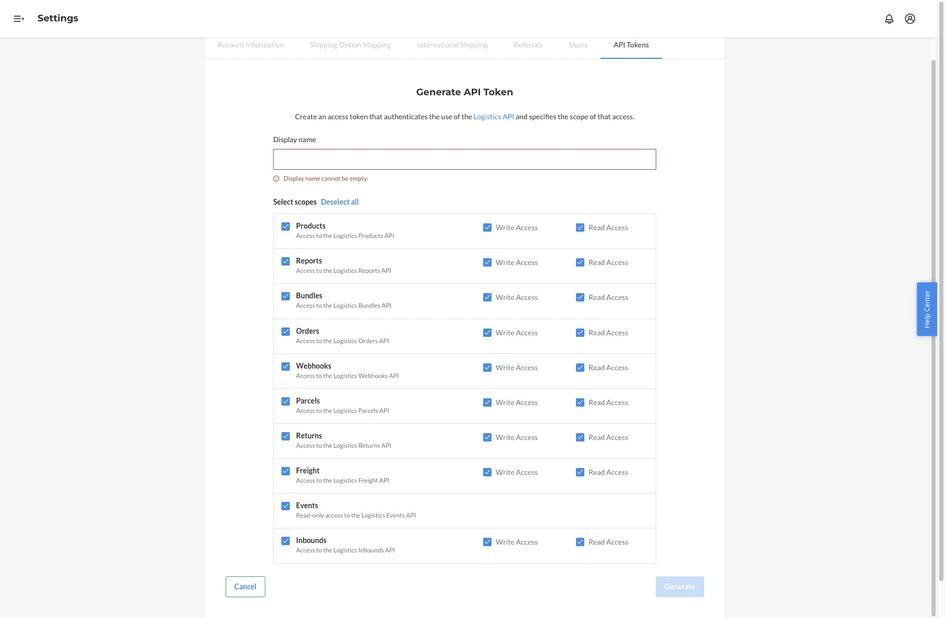 Task type: vqa. For each thing, say whether or not it's contained in the screenshot.
Add Integration
no



Task type: locate. For each thing, give the bounding box(es) containing it.
2 write from the top
[[496, 258, 515, 267]]

7 read access from the top
[[589, 433, 628, 442]]

to down only
[[316, 547, 322, 555]]

6 write from the top
[[496, 398, 515, 407]]

help center
[[922, 290, 932, 328]]

scopes
[[295, 198, 317, 207]]

write access for webhooks
[[496, 363, 538, 372]]

api for reports
[[381, 267, 391, 275]]

the
[[429, 112, 440, 121], [462, 112, 472, 121], [558, 112, 568, 121], [323, 232, 332, 240], [323, 267, 332, 275], [323, 302, 332, 310], [323, 337, 332, 345], [323, 372, 332, 380], [323, 407, 332, 415], [323, 442, 332, 450], [323, 477, 332, 485], [351, 512, 360, 520], [323, 547, 332, 555]]

1 vertical spatial freight
[[358, 477, 378, 485]]

to right only
[[344, 512, 350, 520]]

write access for bundles
[[496, 293, 538, 302]]

7 read from the top
[[589, 433, 605, 442]]

products
[[296, 222, 326, 231], [358, 232, 383, 240]]

reports access to the logistics reports api
[[296, 257, 391, 275]]

logistics inside returns access to the logistics returns api
[[333, 442, 357, 450]]

0 vertical spatial reports
[[296, 257, 322, 266]]

to down select scopes deselect all
[[316, 232, 322, 240]]

api inside returns access to the logistics returns api
[[381, 442, 391, 450]]

products down all
[[358, 232, 383, 240]]

name
[[298, 135, 316, 144], [305, 175, 320, 182]]

bundles up orders access to the logistics orders api
[[358, 302, 380, 310]]

2 of from the left
[[590, 112, 596, 121]]

shipping right "international"
[[460, 40, 488, 49]]

to inside freight access to the logistics freight api
[[316, 477, 322, 485]]

api inside bundles access to the logistics bundles api
[[382, 302, 392, 310]]

read for inbounds
[[589, 538, 605, 547]]

logistics inside 'inbounds access to the logistics inbounds api'
[[333, 547, 357, 555]]

freight up read-
[[296, 467, 320, 476]]

shipping left option
[[310, 40, 337, 49]]

5 write access from the top
[[496, 363, 538, 372]]

logistics inside webhooks access to the logistics webhooks api
[[333, 372, 357, 380]]

display name cannot be empty.
[[284, 175, 368, 182]]

of right scope
[[590, 112, 596, 121]]

logistics up returns access to the logistics returns api at left bottom
[[333, 407, 357, 415]]

4 read access from the top
[[589, 328, 628, 337]]

write for products
[[496, 223, 515, 232]]

center
[[922, 290, 932, 312]]

referrals tab
[[501, 32, 556, 58]]

the up reports access to the logistics reports api
[[323, 232, 332, 240]]

orders up webhooks access to the logistics webhooks api
[[358, 337, 378, 345]]

returns
[[296, 432, 322, 441], [358, 442, 380, 450]]

read access for parcels
[[589, 398, 628, 407]]

the for webhooks
[[323, 372, 332, 380]]

inbounds
[[296, 537, 327, 546], [358, 547, 384, 555]]

write for parcels
[[496, 398, 515, 407]]

bundles down reports access to the logistics reports api
[[296, 292, 322, 301]]

3 write access from the top
[[496, 293, 538, 302]]

inbounds access to the logistics inbounds api
[[296, 537, 395, 555]]

parcels up returns access to the logistics returns api at left bottom
[[358, 407, 378, 415]]

help center button
[[917, 283, 937, 336]]

0 horizontal spatial orders
[[296, 327, 319, 336]]

None checkbox
[[483, 224, 492, 232], [576, 224, 584, 232], [576, 259, 584, 267], [281, 293, 290, 301], [576, 294, 584, 302], [281, 328, 290, 336], [576, 329, 584, 337], [483, 364, 492, 372], [483, 399, 492, 407], [483, 434, 492, 442], [576, 434, 584, 442], [281, 468, 290, 476], [281, 503, 290, 511], [576, 539, 584, 547], [483, 224, 492, 232], [576, 224, 584, 232], [576, 259, 584, 267], [281, 293, 290, 301], [576, 294, 584, 302], [281, 328, 290, 336], [576, 329, 584, 337], [483, 364, 492, 372], [483, 399, 492, 407], [483, 434, 492, 442], [576, 434, 584, 442], [281, 468, 290, 476], [281, 503, 290, 511], [576, 539, 584, 547]]

the inside webhooks access to the logistics webhooks api
[[323, 372, 332, 380]]

0 vertical spatial bundles
[[296, 292, 322, 301]]

webhooks down orders access to the logistics orders api
[[296, 362, 331, 371]]

to inside orders access to the logistics orders api
[[316, 337, 322, 345]]

to up freight access to the logistics freight api
[[316, 442, 322, 450]]

users tab
[[556, 32, 601, 58]]

1 vertical spatial returns
[[358, 442, 380, 450]]

mapping
[[363, 40, 391, 49]]

the up returns access to the logistics returns api at left bottom
[[323, 407, 332, 415]]

2 read access from the top
[[589, 258, 628, 267]]

1 vertical spatial inbounds
[[358, 547, 384, 555]]

0 horizontal spatial reports
[[296, 257, 322, 266]]

read access for orders
[[589, 328, 628, 337]]

0 vertical spatial orders
[[296, 327, 319, 336]]

logistics down the events read-only access to the logistics events api
[[333, 547, 357, 555]]

2 write access from the top
[[496, 258, 538, 267]]

access inside the parcels access to the logistics parcels api
[[296, 407, 315, 415]]

1 vertical spatial webhooks
[[358, 372, 388, 380]]

scope
[[570, 112, 588, 121]]

freight access to the logistics freight api
[[296, 467, 389, 485]]

to inside the parcels access to the logistics parcels api
[[316, 407, 322, 415]]

0 horizontal spatial inbounds
[[296, 537, 327, 546]]

logistics up webhooks access to the logistics webhooks api
[[333, 337, 357, 345]]

only
[[312, 512, 324, 520]]

generate for generate api token
[[416, 87, 461, 98]]

1 read from the top
[[589, 223, 605, 232]]

read for webhooks
[[589, 363, 605, 372]]

8 read from the top
[[589, 468, 605, 477]]

the for bundles
[[323, 302, 332, 310]]

logistics up the events read-only access to the logistics events api
[[333, 477, 357, 485]]

to up the parcels access to the logistics parcels api
[[316, 372, 322, 380]]

that
[[369, 112, 383, 121], [598, 112, 611, 121]]

display down create
[[273, 135, 297, 144]]

0 vertical spatial products
[[296, 222, 326, 231]]

access inside products access to the logistics products api
[[296, 232, 315, 240]]

display up select on the left top
[[284, 175, 304, 182]]

api inside 'inbounds access to the logistics inbounds api'
[[385, 547, 395, 555]]

1 read access from the top
[[589, 223, 628, 232]]

the inside orders access to the logistics orders api
[[323, 337, 332, 345]]

of
[[454, 112, 460, 121], [590, 112, 596, 121]]

select
[[273, 198, 293, 207]]

shipping option mapping tab
[[297, 32, 404, 58]]

logistics
[[474, 112, 501, 121], [333, 232, 357, 240], [333, 267, 357, 275], [333, 302, 357, 310], [333, 337, 357, 345], [333, 372, 357, 380], [333, 407, 357, 415], [333, 442, 357, 450], [333, 477, 357, 485], [361, 512, 385, 520], [333, 547, 357, 555]]

that right token
[[369, 112, 383, 121]]

read for bundles
[[589, 293, 605, 302]]

7 write access from the top
[[496, 433, 538, 442]]

3 read from the top
[[589, 293, 605, 302]]

of right "use"
[[454, 112, 460, 121]]

1 horizontal spatial products
[[358, 232, 383, 240]]

0 vertical spatial events
[[296, 502, 318, 511]]

to for products
[[316, 232, 322, 240]]

0 horizontal spatial bundles
[[296, 292, 322, 301]]

1 horizontal spatial returns
[[358, 442, 380, 450]]

0 vertical spatial inbounds
[[296, 537, 327, 546]]

0 horizontal spatial products
[[296, 222, 326, 231]]

to inside returns access to the logistics returns api
[[316, 442, 322, 450]]

logistics inside reports access to the logistics reports api
[[333, 267, 357, 275]]

1 vertical spatial generate
[[665, 583, 695, 591]]

to inside reports access to the logistics reports api
[[316, 267, 322, 275]]

read access for returns
[[589, 433, 628, 442]]

read
[[589, 223, 605, 232], [589, 258, 605, 267], [589, 293, 605, 302], [589, 328, 605, 337], [589, 363, 605, 372], [589, 398, 605, 407], [589, 433, 605, 442], [589, 468, 605, 477], [589, 538, 605, 547]]

the up bundles access to the logistics bundles api at the left of page
[[323, 267, 332, 275]]

4 write access from the top
[[496, 328, 538, 337]]

logistics inside products access to the logistics products api
[[333, 232, 357, 240]]

the up orders access to the logistics orders api
[[323, 302, 332, 310]]

the up webhooks access to the logistics webhooks api
[[323, 337, 332, 345]]

logistics inside the events read-only access to the logistics events api
[[361, 512, 385, 520]]

1 vertical spatial reports
[[358, 267, 380, 275]]

0 vertical spatial display
[[273, 135, 297, 144]]

to for reports
[[316, 267, 322, 275]]

logistics inside the parcels access to the logistics parcels api
[[333, 407, 357, 415]]

api inside reports access to the logistics reports api
[[381, 267, 391, 275]]

8 read access from the top
[[589, 468, 628, 477]]

freight up the events read-only access to the logistics events api
[[358, 477, 378, 485]]

write for bundles
[[496, 293, 515, 302]]

international
[[417, 40, 459, 49]]

token
[[350, 112, 368, 121]]

the up 'inbounds access to the logistics inbounds api'
[[351, 512, 360, 520]]

to up webhooks access to the logistics webhooks api
[[316, 337, 322, 345]]

write
[[496, 223, 515, 232], [496, 258, 515, 267], [496, 293, 515, 302], [496, 328, 515, 337], [496, 363, 515, 372], [496, 398, 515, 407], [496, 433, 515, 442], [496, 468, 515, 477], [496, 538, 515, 547]]

read access for bundles
[[589, 293, 628, 302]]

1 horizontal spatial reports
[[358, 267, 380, 275]]

0 horizontal spatial webhooks
[[296, 362, 331, 371]]

orders
[[296, 327, 319, 336], [358, 337, 378, 345]]

write for inbounds
[[496, 538, 515, 547]]

settings
[[38, 13, 78, 24]]

5 read from the top
[[589, 363, 605, 372]]

cannot
[[322, 175, 340, 182]]

1 vertical spatial events
[[386, 512, 405, 520]]

international shipping tab
[[404, 32, 501, 58]]

9 write from the top
[[496, 538, 515, 547]]

shipping inside tab
[[310, 40, 337, 49]]

to up returns access to the logistics returns api at left bottom
[[316, 407, 322, 415]]

0 vertical spatial freight
[[296, 467, 320, 476]]

generate for generate
[[665, 583, 695, 591]]

0 vertical spatial returns
[[296, 432, 322, 441]]

0 horizontal spatial generate
[[416, 87, 461, 98]]

1 vertical spatial products
[[358, 232, 383, 240]]

api for orders
[[379, 337, 389, 345]]

logistics inside orders access to the logistics orders api
[[333, 337, 357, 345]]

tokens
[[627, 40, 649, 49]]

logistics for freight
[[333, 477, 357, 485]]

to inside 'inbounds access to the logistics inbounds api'
[[316, 547, 322, 555]]

name down create
[[298, 135, 316, 144]]

0 vertical spatial parcels
[[296, 397, 320, 406]]

the left scope
[[558, 112, 568, 121]]

8 write access from the top
[[496, 468, 538, 477]]

international shipping
[[417, 40, 488, 49]]

the right "use"
[[462, 112, 472, 121]]

name left cannot
[[305, 175, 320, 182]]

1 horizontal spatial freight
[[358, 477, 378, 485]]

1 vertical spatial name
[[305, 175, 320, 182]]

1 horizontal spatial parcels
[[358, 407, 378, 415]]

the up the parcels access to the logistics parcels api
[[323, 372, 332, 380]]

the for parcels
[[323, 407, 332, 415]]

parcels
[[296, 397, 320, 406], [358, 407, 378, 415]]

read for orders
[[589, 328, 605, 337]]

tab list containing account information
[[205, 32, 725, 59]]

0 horizontal spatial parcels
[[296, 397, 320, 406]]

account information tab
[[205, 32, 297, 58]]

None text field
[[273, 149, 656, 170]]

4 read from the top
[[589, 328, 605, 337]]

logistics up the parcels access to the logistics parcels api
[[333, 372, 357, 380]]

open navigation image
[[13, 13, 25, 25]]

1 horizontal spatial shipping
[[460, 40, 488, 49]]

api
[[614, 40, 625, 49], [464, 87, 481, 98], [503, 112, 514, 121], [384, 232, 394, 240], [381, 267, 391, 275], [382, 302, 392, 310], [379, 337, 389, 345], [389, 372, 399, 380], [379, 407, 389, 415], [381, 442, 391, 450], [379, 477, 389, 485], [406, 512, 416, 520], [385, 547, 395, 555]]

orders down bundles access to the logistics bundles api at the left of page
[[296, 327, 319, 336]]

1 horizontal spatial generate
[[665, 583, 695, 591]]

the inside bundles access to the logistics bundles api
[[323, 302, 332, 310]]

1 vertical spatial parcels
[[358, 407, 378, 415]]

settings link
[[38, 13, 78, 24]]

inbounds down the events read-only access to the logistics events api
[[358, 547, 384, 555]]

returns down the parcels access to the logistics parcels api
[[296, 432, 322, 441]]

0 horizontal spatial freight
[[296, 467, 320, 476]]

0 vertical spatial webhooks
[[296, 362, 331, 371]]

logistics up reports access to the logistics reports api
[[333, 232, 357, 240]]

generate button
[[656, 577, 704, 598]]

access inside returns access to the logistics returns api
[[296, 442, 315, 450]]

0 horizontal spatial that
[[369, 112, 383, 121]]

products down scopes
[[296, 222, 326, 231]]

6 read access from the top
[[589, 398, 628, 407]]

0 vertical spatial name
[[298, 135, 316, 144]]

api inside the parcels access to the logistics parcels api
[[379, 407, 389, 415]]

token
[[483, 87, 513, 98]]

open account menu image
[[904, 13, 916, 25]]

webhooks
[[296, 362, 331, 371], [358, 372, 388, 380]]

write access
[[496, 223, 538, 232], [496, 258, 538, 267], [496, 293, 538, 302], [496, 328, 538, 337], [496, 363, 538, 372], [496, 398, 538, 407], [496, 433, 538, 442], [496, 468, 538, 477], [496, 538, 538, 547]]

logistics inside freight access to the logistics freight api
[[333, 477, 357, 485]]

name for display name
[[298, 135, 316, 144]]

write access for returns
[[496, 433, 538, 442]]

api inside products access to the logistics products api
[[384, 232, 394, 240]]

events read-only access to the logistics events api
[[296, 502, 416, 520]]

to for webhooks
[[316, 372, 322, 380]]

9 read access from the top
[[589, 538, 628, 547]]

freight
[[296, 467, 320, 476], [358, 477, 378, 485]]

1 horizontal spatial orders
[[358, 337, 378, 345]]

1 shipping from the left
[[310, 40, 337, 49]]

read for products
[[589, 223, 605, 232]]

the inside the parcels access to the logistics parcels api
[[323, 407, 332, 415]]

to for parcels
[[316, 407, 322, 415]]

read access for inbounds
[[589, 538, 628, 547]]

5 write from the top
[[496, 363, 515, 372]]

write access for orders
[[496, 328, 538, 337]]

reports down products access to the logistics products api
[[296, 257, 322, 266]]

the inside reports access to the logistics reports api
[[323, 267, 332, 275]]

to
[[316, 232, 322, 240], [316, 267, 322, 275], [316, 302, 322, 310], [316, 337, 322, 345], [316, 372, 322, 380], [316, 407, 322, 415], [316, 442, 322, 450], [316, 477, 322, 485], [344, 512, 350, 520], [316, 547, 322, 555]]

cancel button
[[225, 577, 265, 598]]

1 vertical spatial bundles
[[358, 302, 380, 310]]

option
[[339, 40, 361, 49]]

to inside products access to the logistics products api
[[316, 232, 322, 240]]

logistics up bundles access to the logistics bundles api at the left of page
[[333, 267, 357, 275]]

the inside 'inbounds access to the logistics inbounds api'
[[323, 547, 332, 555]]

logistics inside bundles access to the logistics bundles api
[[333, 302, 357, 310]]

api for products
[[384, 232, 394, 240]]

logistics for webhooks
[[333, 372, 357, 380]]

write for webhooks
[[496, 363, 515, 372]]

reports up bundles access to the logistics bundles api at the left of page
[[358, 267, 380, 275]]

returns up freight access to the logistics freight api
[[358, 442, 380, 450]]

0 horizontal spatial of
[[454, 112, 460, 121]]

read access
[[589, 223, 628, 232], [589, 258, 628, 267], [589, 293, 628, 302], [589, 328, 628, 337], [589, 363, 628, 372], [589, 398, 628, 407], [589, 433, 628, 442], [589, 468, 628, 477], [589, 538, 628, 547]]

0 horizontal spatial shipping
[[310, 40, 337, 49]]

2 shipping from the left
[[460, 40, 488, 49]]

logistics up 'inbounds access to the logistics inbounds api'
[[361, 512, 385, 520]]

display name
[[273, 135, 316, 144]]

1 vertical spatial display
[[284, 175, 304, 182]]

use
[[441, 112, 452, 121]]

api inside orders access to the logistics orders api
[[379, 337, 389, 345]]

the for reports
[[323, 267, 332, 275]]

display
[[273, 135, 297, 144], [284, 175, 304, 182]]

the down only
[[323, 547, 332, 555]]

0 horizontal spatial returns
[[296, 432, 322, 441]]

access right only
[[325, 512, 343, 520]]

to inside bundles access to the logistics bundles api
[[316, 302, 322, 310]]

0 horizontal spatial events
[[296, 502, 318, 511]]

api for inbounds
[[385, 547, 395, 555]]

parcels down webhooks access to the logistics webhooks api
[[296, 397, 320, 406]]

the inside freight access to the logistics freight api
[[323, 477, 332, 485]]

0 vertical spatial generate
[[416, 87, 461, 98]]

None checkbox
[[281, 223, 290, 231], [281, 258, 290, 266], [483, 259, 492, 267], [483, 294, 492, 302], [483, 329, 492, 337], [281, 363, 290, 371], [576, 364, 584, 372], [281, 398, 290, 406], [576, 399, 584, 407], [281, 433, 290, 441], [483, 469, 492, 477], [576, 469, 584, 477], [281, 538, 290, 546], [483, 539, 492, 547], [281, 223, 290, 231], [281, 258, 290, 266], [483, 259, 492, 267], [483, 294, 492, 302], [483, 329, 492, 337], [281, 363, 290, 371], [576, 364, 584, 372], [281, 398, 290, 406], [576, 399, 584, 407], [281, 433, 290, 441], [483, 469, 492, 477], [576, 469, 584, 477], [281, 538, 290, 546], [483, 539, 492, 547]]

logistics down token
[[474, 112, 501, 121]]

9 read from the top
[[589, 538, 605, 547]]

the up freight access to the logistics freight api
[[323, 442, 332, 450]]

to inside webhooks access to the logistics webhooks api
[[316, 372, 322, 380]]

generate inside button
[[665, 583, 695, 591]]

that left access.
[[598, 112, 611, 121]]

reports
[[296, 257, 322, 266], [358, 267, 380, 275]]

4 write from the top
[[496, 328, 515, 337]]

webhooks up the parcels access to the logistics parcels api
[[358, 372, 388, 380]]

generate
[[416, 87, 461, 98], [665, 583, 695, 591]]

7 write from the top
[[496, 433, 515, 442]]

write access for freight
[[496, 468, 538, 477]]

6 write access from the top
[[496, 398, 538, 407]]

access right an
[[328, 112, 348, 121]]

tab list
[[205, 32, 725, 59]]

shipping
[[310, 40, 337, 49], [460, 40, 488, 49]]

3 write from the top
[[496, 293, 515, 302]]

1 horizontal spatial inbounds
[[358, 547, 384, 555]]

referrals
[[514, 40, 543, 49]]

1 horizontal spatial webhooks
[[358, 372, 388, 380]]

1 vertical spatial access
[[325, 512, 343, 520]]

access
[[516, 223, 538, 232], [606, 223, 628, 232], [296, 232, 315, 240], [516, 258, 538, 267], [606, 258, 628, 267], [296, 267, 315, 275], [516, 293, 538, 302], [606, 293, 628, 302], [296, 302, 315, 310], [516, 328, 538, 337], [606, 328, 628, 337], [296, 337, 315, 345], [516, 363, 538, 372], [606, 363, 628, 372], [296, 372, 315, 380], [516, 398, 538, 407], [606, 398, 628, 407], [296, 407, 315, 415], [516, 433, 538, 442], [606, 433, 628, 442], [296, 442, 315, 450], [516, 468, 538, 477], [606, 468, 628, 477], [296, 477, 315, 485], [516, 538, 538, 547], [606, 538, 628, 547], [296, 547, 315, 555]]

select scopes deselect all
[[273, 198, 359, 207]]

inbounds down only
[[296, 537, 327, 546]]

6 read from the top
[[589, 398, 605, 407]]

read-
[[296, 512, 312, 520]]

the for freight
[[323, 477, 332, 485]]

api tokens
[[614, 40, 649, 49]]

1 that from the left
[[369, 112, 383, 121]]

5 read access from the top
[[589, 363, 628, 372]]

8 write from the top
[[496, 468, 515, 477]]

1 horizontal spatial of
[[590, 112, 596, 121]]

to up bundles access to the logistics bundles api at the left of page
[[316, 267, 322, 275]]

logistics up freight access to the logistics freight api
[[333, 442, 357, 450]]

2 read from the top
[[589, 258, 605, 267]]

1 horizontal spatial that
[[598, 112, 611, 121]]

logistics for reports
[[333, 267, 357, 275]]

the inside returns access to the logistics returns api
[[323, 442, 332, 450]]

api inside webhooks access to the logistics webhooks api
[[389, 372, 399, 380]]

events
[[296, 502, 318, 511], [386, 512, 405, 520]]

3 read access from the top
[[589, 293, 628, 302]]

to up orders access to the logistics orders api
[[316, 302, 322, 310]]

9 write access from the top
[[496, 538, 538, 547]]

1 write from the top
[[496, 223, 515, 232]]

logistics up orders access to the logistics orders api
[[333, 302, 357, 310]]

to up only
[[316, 477, 322, 485]]

deselect
[[321, 198, 350, 207]]

the inside products access to the logistics products api
[[323, 232, 332, 240]]

the up only
[[323, 477, 332, 485]]

1 write access from the top
[[496, 223, 538, 232]]

access
[[328, 112, 348, 121], [325, 512, 343, 520]]

api inside freight access to the logistics freight api
[[379, 477, 389, 485]]

bundles
[[296, 292, 322, 301], [358, 302, 380, 310]]



Task type: describe. For each thing, give the bounding box(es) containing it.
the for orders
[[323, 337, 332, 345]]

read for parcels
[[589, 398, 605, 407]]

shipping inside tab
[[460, 40, 488, 49]]

create
[[295, 112, 317, 121]]

to for inbounds
[[316, 547, 322, 555]]

display for display name
[[273, 135, 297, 144]]

orders access to the logistics orders api
[[296, 327, 389, 345]]

the for inbounds
[[323, 547, 332, 555]]

the left "use"
[[429, 112, 440, 121]]

specifies
[[529, 112, 556, 121]]

access inside freight access to the logistics freight api
[[296, 477, 315, 485]]

access inside orders access to the logistics orders api
[[296, 337, 315, 345]]

logistics for orders
[[333, 337, 357, 345]]

api for bundles
[[382, 302, 392, 310]]

read access for webhooks
[[589, 363, 628, 372]]

logistics for bundles
[[333, 302, 357, 310]]

logistics api link
[[474, 112, 514, 121]]

write access for inbounds
[[496, 538, 538, 547]]

write for orders
[[496, 328, 515, 337]]

logistics for returns
[[333, 442, 357, 450]]

products access to the logistics products api
[[296, 222, 394, 240]]

webhooks access to the logistics webhooks api
[[296, 362, 399, 380]]

write access for parcels
[[496, 398, 538, 407]]

write for returns
[[496, 433, 515, 442]]

deselect all button
[[321, 197, 359, 208]]

name for display name cannot be empty.
[[305, 175, 320, 182]]

access inside 'inbounds access to the logistics inbounds api'
[[296, 547, 315, 555]]

api for returns
[[381, 442, 391, 450]]

logistics for inbounds
[[333, 547, 357, 555]]

write for freight
[[496, 468, 515, 477]]

display for display name cannot be empty.
[[284, 175, 304, 182]]

1 horizontal spatial bundles
[[358, 302, 380, 310]]

access inside reports access to the logistics reports api
[[296, 267, 315, 275]]

to for freight
[[316, 477, 322, 485]]

generate api token
[[416, 87, 513, 98]]

authenticates
[[384, 112, 428, 121]]

api inside tab
[[614, 40, 625, 49]]

read access for products
[[589, 223, 628, 232]]

access inside webhooks access to the logistics webhooks api
[[296, 372, 315, 380]]

1 of from the left
[[454, 112, 460, 121]]

returns access to the logistics returns api
[[296, 432, 391, 450]]

to for bundles
[[316, 302, 322, 310]]

read access for reports
[[589, 258, 628, 267]]

to inside the events read-only access to the logistics events api
[[344, 512, 350, 520]]

read for reports
[[589, 258, 605, 267]]

bundles access to the logistics bundles api
[[296, 292, 392, 310]]

empty.
[[350, 175, 368, 182]]

account
[[218, 40, 244, 49]]

read for returns
[[589, 433, 605, 442]]

open notifications image
[[883, 13, 896, 25]]

the for returns
[[323, 442, 332, 450]]

to for orders
[[316, 337, 322, 345]]

2 that from the left
[[598, 112, 611, 121]]

write access for reports
[[496, 258, 538, 267]]

1 horizontal spatial events
[[386, 512, 405, 520]]

api for parcels
[[379, 407, 389, 415]]

be
[[342, 175, 348, 182]]

cancel
[[234, 583, 257, 591]]

account information
[[218, 40, 284, 49]]

write for reports
[[496, 258, 515, 267]]

api for webhooks
[[389, 372, 399, 380]]

the inside the events read-only access to the logistics events api
[[351, 512, 360, 520]]

help
[[922, 314, 932, 328]]

access.
[[612, 112, 634, 121]]

access inside bundles access to the logistics bundles api
[[296, 302, 315, 310]]

users
[[569, 40, 588, 49]]

create an access token that authenticates the use of the logistics api and specifies the scope of that access.
[[295, 112, 634, 121]]

access inside the events read-only access to the logistics events api
[[325, 512, 343, 520]]

api tokens tab
[[601, 32, 662, 59]]

read for freight
[[589, 468, 605, 477]]

0 vertical spatial access
[[328, 112, 348, 121]]

to for returns
[[316, 442, 322, 450]]

logistics for parcels
[[333, 407, 357, 415]]

api for freight
[[379, 477, 389, 485]]

write access for products
[[496, 223, 538, 232]]

logistics for products
[[333, 232, 357, 240]]

information
[[246, 40, 284, 49]]

api inside the events read-only access to the logistics events api
[[406, 512, 416, 520]]

1 vertical spatial orders
[[358, 337, 378, 345]]

read access for freight
[[589, 468, 628, 477]]

and
[[516, 112, 528, 121]]

parcels access to the logistics parcels api
[[296, 397, 389, 415]]

the for products
[[323, 232, 332, 240]]

all
[[351, 198, 359, 207]]

an
[[318, 112, 326, 121]]

shipping option mapping
[[310, 40, 391, 49]]



